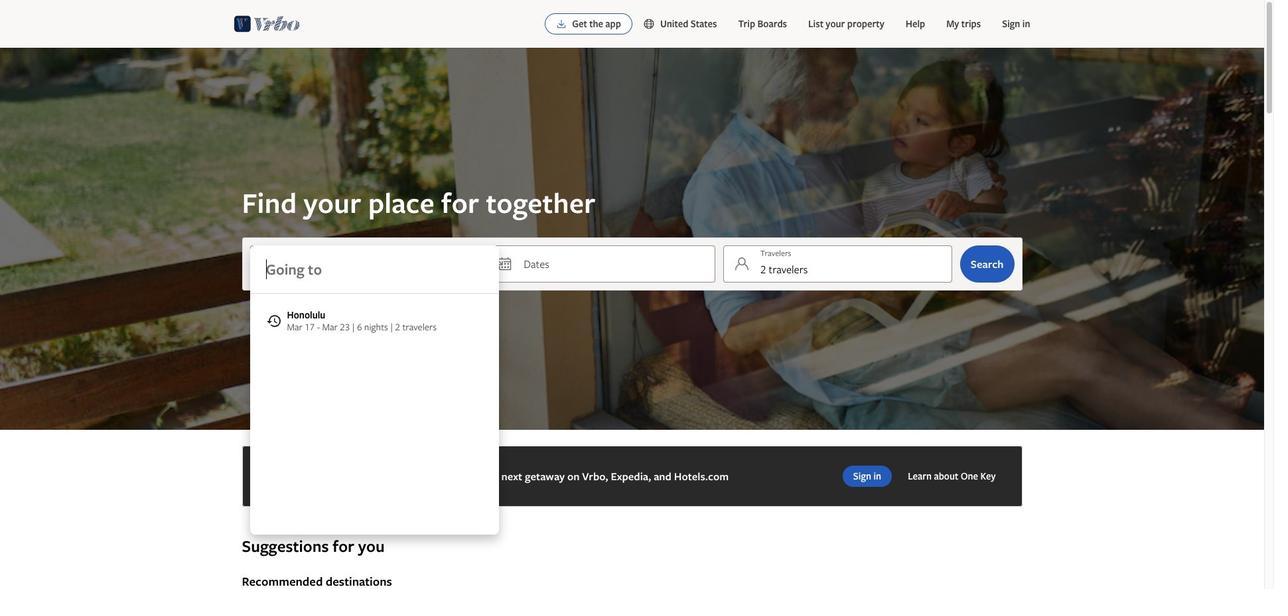 Task type: locate. For each thing, give the bounding box(es) containing it.
main content
[[0, 48, 1265, 590]]

Going to text field
[[250, 246, 499, 293]]



Task type: vqa. For each thing, say whether or not it's contained in the screenshot.
the top small icon
no



Task type: describe. For each thing, give the bounding box(es) containing it.
vrbo logo image
[[234, 13, 300, 35]]

small image
[[643, 18, 661, 30]]

wizard region
[[0, 48, 1265, 535]]

download the app button image
[[557, 19, 567, 29]]

recently viewed region
[[234, 515, 1031, 537]]



